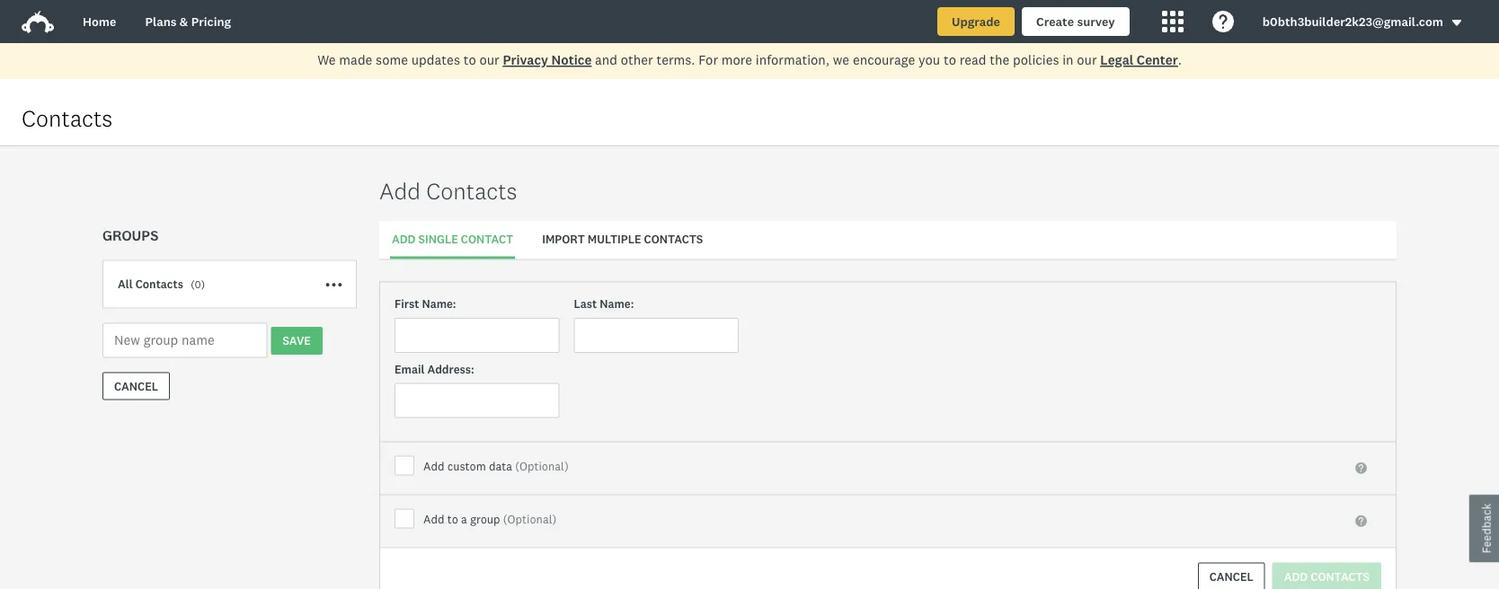 Task type: locate. For each thing, give the bounding box(es) containing it.
add to a group (optional)
[[424, 513, 557, 527]]

first name:
[[395, 297, 456, 311]]

cancel button
[[103, 373, 170, 400], [1198, 563, 1266, 590]]

1 vertical spatial contacts
[[426, 178, 517, 204]]

group
[[470, 513, 500, 527]]

add contacts
[[379, 178, 517, 204]]

legal center link
[[1101, 52, 1179, 68]]

? link
[[1356, 460, 1368, 478], [1356, 514, 1368, 531]]

add for add custom data (optional)
[[424, 460, 445, 473]]

feedback
[[1481, 504, 1494, 554]]

?
[[1356, 463, 1368, 475], [1356, 516, 1368, 528]]

add for add to a group (optional)
[[424, 513, 445, 527]]

name: for last name:
[[600, 297, 634, 311]]

contacts
[[22, 105, 113, 131], [426, 178, 517, 204], [135, 277, 183, 291]]

help icon image
[[1213, 11, 1234, 32]]

notice
[[552, 52, 592, 68]]

contacts
[[644, 232, 703, 246]]

? link for add to a group (optional)
[[1356, 514, 1368, 531]]

for
[[699, 52, 718, 68]]

email address:
[[395, 362, 474, 376]]

to right you
[[944, 52, 957, 68]]

2 horizontal spatial contacts
[[426, 178, 517, 204]]

surveymonkey logo image
[[22, 11, 54, 33]]

other
[[621, 52, 653, 68]]

2 ? link from the top
[[1356, 514, 1368, 531]]

? for add to a group (optional)
[[1356, 516, 1368, 528]]

policies
[[1013, 52, 1060, 68]]

1 vertical spatial add
[[424, 460, 445, 473]]

2 name: from the left
[[600, 297, 634, 311]]

name: for first name:
[[422, 297, 456, 311]]

(optional) right data
[[516, 460, 569, 473]]

name:
[[422, 297, 456, 311], [600, 297, 634, 311]]

add single contact
[[392, 232, 514, 246]]

plans & pricing
[[145, 14, 231, 29]]

0 horizontal spatial name:
[[422, 297, 456, 311]]

our
[[480, 52, 500, 68], [1077, 52, 1098, 68]]

0 horizontal spatial cancel
[[114, 380, 158, 393]]

to left a
[[448, 513, 458, 527]]

1 vertical spatial cancel button
[[1198, 563, 1266, 590]]

1 name: from the left
[[422, 297, 456, 311]]

import
[[542, 232, 585, 246]]

create
[[1037, 14, 1075, 29]]

pricing
[[191, 14, 231, 29]]

name: right last
[[600, 297, 634, 311]]

0 horizontal spatial contacts
[[22, 105, 113, 131]]

add left a
[[424, 513, 445, 527]]

address:
[[428, 362, 474, 376]]

to right updates
[[464, 52, 476, 68]]

made
[[339, 52, 373, 68]]

1 horizontal spatial our
[[1077, 52, 1098, 68]]

1 our from the left
[[480, 52, 500, 68]]

1 vertical spatial ? link
[[1356, 514, 1368, 531]]

import multiple contacts link
[[541, 221, 705, 257]]

2 vertical spatial add
[[424, 513, 445, 527]]

0 vertical spatial (optional)
[[516, 460, 569, 473]]

1 horizontal spatial cancel
[[1210, 570, 1254, 584]]

1 horizontal spatial cancel button
[[1198, 563, 1266, 590]]

more
[[722, 52, 753, 68]]

Email Address: email field
[[395, 384, 560, 419]]

cancel
[[114, 380, 158, 393], [1210, 570, 1254, 584]]

2 ? from the top
[[1356, 516, 1368, 528]]

save
[[283, 334, 311, 348]]

0 vertical spatial ? link
[[1356, 460, 1368, 478]]

a
[[461, 513, 467, 527]]

add for add contacts
[[379, 178, 421, 204]]

New group name text field
[[103, 323, 268, 358]]

1 vertical spatial (optional)
[[503, 513, 557, 527]]

name: right "first"
[[422, 297, 456, 311]]

add
[[379, 178, 421, 204], [424, 460, 445, 473], [424, 513, 445, 527]]

privacy
[[503, 52, 549, 68]]

(optional)
[[516, 460, 569, 473], [503, 513, 557, 527]]

information,
[[756, 52, 830, 68]]

1 vertical spatial ?
[[1356, 516, 1368, 528]]

create survey link
[[1022, 7, 1130, 36]]

0 vertical spatial cancel
[[114, 380, 158, 393]]

add left custom
[[424, 460, 445, 473]]

0 vertical spatial add
[[379, 178, 421, 204]]

0 vertical spatial cancel button
[[103, 373, 170, 400]]

0
[[195, 278, 201, 291]]

2 vertical spatial contacts
[[135, 277, 183, 291]]

1 vertical spatial cancel
[[1210, 570, 1254, 584]]

1 horizontal spatial contacts
[[135, 277, 183, 291]]

contacts for add contacts
[[426, 178, 517, 204]]

our right in
[[1077, 52, 1098, 68]]

1 horizontal spatial name:
[[600, 297, 634, 311]]

first
[[395, 297, 419, 311]]

you
[[919, 52, 941, 68]]

1 ? link from the top
[[1356, 460, 1368, 478]]

center
[[1137, 52, 1179, 68]]

updates
[[412, 52, 460, 68]]

add custom data (optional)
[[424, 460, 569, 473]]

we
[[833, 52, 850, 68]]

Last Name: text field
[[574, 318, 739, 353]]

to
[[464, 52, 476, 68], [944, 52, 957, 68], [448, 513, 458, 527]]

privacy notice link
[[503, 52, 592, 68]]

encourage
[[853, 52, 916, 68]]

0 horizontal spatial our
[[480, 52, 500, 68]]

add up add
[[379, 178, 421, 204]]

plans
[[145, 14, 177, 29]]

products icon image
[[1162, 11, 1184, 32]]

our left the privacy
[[480, 52, 500, 68]]

0 horizontal spatial to
[[448, 513, 458, 527]]

groups
[[103, 227, 159, 245]]

contacts for all contacts
[[135, 277, 183, 291]]

1 ? from the top
[[1356, 463, 1368, 475]]

(optional) right group
[[503, 513, 557, 527]]

0 vertical spatial ?
[[1356, 463, 1368, 475]]

terms.
[[657, 52, 696, 68]]



Task type: describe. For each thing, give the bounding box(es) containing it.
dropdown arrow image
[[1451, 17, 1464, 29]]

single
[[419, 232, 458, 246]]

home link
[[83, 0, 116, 43]]

0 vertical spatial contacts
[[22, 105, 113, 131]]

.
[[1179, 52, 1182, 68]]

read
[[960, 52, 987, 68]]

import multiple contacts
[[542, 232, 703, 246]]

some
[[376, 52, 408, 68]]

0 horizontal spatial cancel button
[[103, 373, 170, 400]]

plans & pricing link
[[145, 0, 231, 43]]

2 our from the left
[[1077, 52, 1098, 68]]

create survey
[[1037, 14, 1116, 29]]

b0bth3builder2k23@gmail.com button
[[1263, 0, 1464, 43]]

in
[[1063, 52, 1074, 68]]

multiple
[[588, 232, 642, 246]]

&
[[180, 14, 188, 29]]

contact
[[461, 232, 514, 246]]

and
[[595, 52, 618, 68]]

add
[[392, 232, 416, 246]]

? for add custom data (optional)
[[1356, 463, 1368, 475]]

last name:
[[574, 297, 634, 311]]

upgrade link
[[938, 7, 1015, 36]]

the
[[990, 52, 1010, 68]]

save button
[[271, 327, 323, 355]]

survey
[[1078, 14, 1116, 29]]

upgrade
[[952, 14, 1001, 29]]

we made some updates to our privacy notice and other terms. for more information, we encourage you to read the policies in our legal center .
[[318, 52, 1182, 68]]

add single contact link
[[390, 221, 515, 259]]

email
[[395, 362, 425, 376]]

feedback link
[[1470, 495, 1500, 563]]

? link for add custom data (optional)
[[1356, 460, 1368, 478]]

all contacts
[[118, 277, 183, 291]]

2 horizontal spatial to
[[944, 52, 957, 68]]

last
[[574, 297, 597, 311]]

custom
[[448, 460, 486, 473]]

First Name: text field
[[395, 318, 560, 353]]

all
[[118, 277, 133, 291]]

b0bth3builder2k23@gmail.com
[[1263, 14, 1444, 29]]

we
[[318, 52, 336, 68]]

legal
[[1101, 52, 1134, 68]]

1 horizontal spatial to
[[464, 52, 476, 68]]

home
[[83, 14, 116, 29]]

data
[[489, 460, 513, 473]]



Task type: vqa. For each thing, say whether or not it's contained in the screenshot.
first Products Icon from right
no



